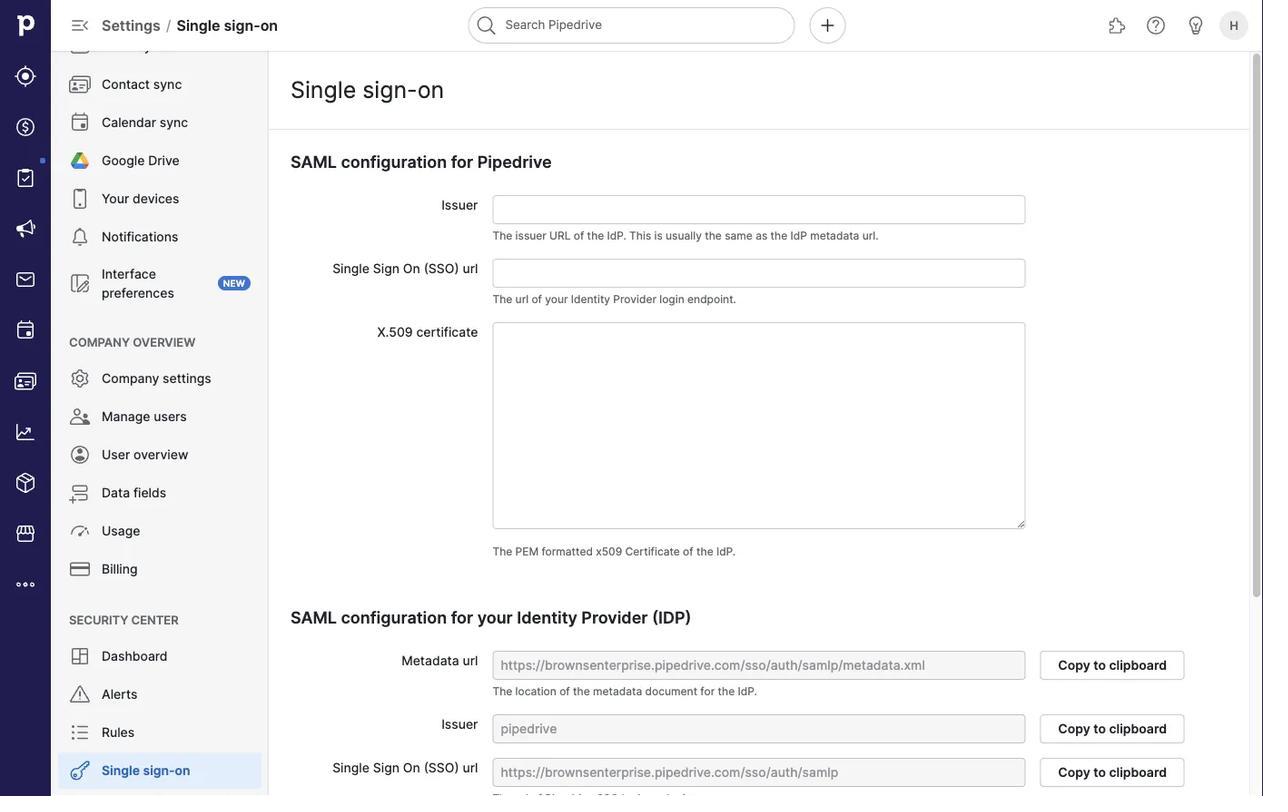 Task type: describe. For each thing, give the bounding box(es) containing it.
/
[[166, 16, 171, 34]]

alerts
[[102, 687, 138, 702]]

the left same
[[705, 229, 722, 242]]

is
[[654, 229, 663, 242]]

1 color undefined image from the top
[[69, 35, 91, 57]]

your for for
[[477, 608, 513, 628]]

the right certificate
[[696, 545, 713, 559]]

insights image
[[15, 421, 36, 443]]

the right as
[[771, 229, 788, 242]]

for for your
[[451, 608, 473, 628]]

google drive
[[102, 153, 180, 168]]

1 vertical spatial idp.
[[716, 545, 736, 559]]

single sign-on link
[[58, 753, 262, 789]]

company settings link
[[58, 361, 262, 397]]

your devices
[[102, 191, 179, 207]]

activities image
[[15, 320, 36, 341]]

sync for calendar sync
[[160, 115, 188, 130]]

of right url on the top left
[[574, 229, 584, 242]]

2 clipboard from the top
[[1109, 722, 1167, 737]]

calendar
[[102, 115, 156, 130]]

data
[[102, 485, 130, 501]]

issuer
[[515, 229, 547, 242]]

metadata
[[402, 653, 459, 668]]

security center
[[69, 613, 179, 627]]

company settings
[[102, 371, 211, 386]]

x.509 certificate
[[377, 324, 478, 340]]

2 horizontal spatial on
[[417, 76, 444, 104]]

color undefined image for your devices
[[69, 188, 91, 210]]

url.
[[862, 229, 879, 242]]

products image
[[15, 472, 36, 494]]

interface
[[102, 266, 156, 282]]

2 sign from the top
[[373, 760, 400, 776]]

contact sync link
[[58, 66, 262, 103]]

the location of the metadata document for the idp.
[[493, 685, 757, 698]]

saml configuration for your identity provider (idp)
[[291, 608, 692, 628]]

google
[[102, 153, 145, 168]]

h
[[1230, 18, 1239, 32]]

color undefined image for contact sync
[[69, 74, 91, 95]]

1 on from the top
[[403, 261, 420, 276]]

user overview
[[102, 447, 188, 463]]

2 on from the top
[[403, 760, 420, 776]]

company overview
[[69, 335, 196, 349]]

color undefined image for calendar sync
[[69, 112, 91, 133]]

1 horizontal spatial on
[[260, 16, 278, 34]]

saml configuration for pipedrive
[[291, 152, 552, 172]]

billing link
[[58, 551, 262, 588]]

users
[[154, 409, 187, 425]]

dashboard link
[[58, 638, 262, 675]]

the for certificate
[[493, 545, 513, 559]]

rules link
[[58, 715, 262, 751]]

url
[[550, 229, 571, 242]]

saml for saml configuration for your identity provider (idp)
[[291, 608, 337, 628]]

identity for of
[[571, 293, 610, 306]]

google drive link
[[58, 143, 262, 179]]

usually
[[666, 229, 702, 242]]

interface preferences
[[102, 266, 174, 301]]

for for pipedrive
[[451, 152, 473, 172]]

1 the from the top
[[493, 229, 513, 242]]

copy to clipboard for sign
[[1058, 765, 1167, 781]]

pipedrive
[[477, 152, 552, 172]]

0 vertical spatial idp.
[[607, 229, 626, 242]]

the for sign
[[493, 293, 513, 306]]

contacts image
[[15, 371, 36, 392]]

configuration for your
[[341, 608, 447, 628]]

sign- inside menu item
[[143, 763, 175, 779]]

color undefined image for rules
[[69, 722, 91, 744]]

single inside menu item
[[102, 763, 140, 779]]

configuration for pipedrive
[[341, 152, 447, 172]]

2 to from the top
[[1094, 722, 1106, 737]]

identity for for
[[517, 608, 577, 628]]

2 vertical spatial idp.
[[738, 685, 757, 698]]

dashboard
[[102, 649, 168, 664]]

color undefined image for user overview
[[69, 444, 91, 466]]

drive
[[148, 153, 180, 168]]

the pem formatted x509 certificate of the idp.
[[493, 545, 736, 559]]

the url of your identity provider login endpoint.
[[493, 293, 736, 306]]

quick help image
[[1145, 15, 1167, 36]]

1 (sso) from the top
[[424, 261, 459, 276]]

your for of
[[545, 293, 568, 306]]

copy for url
[[1058, 658, 1090, 673]]

manage users link
[[58, 399, 262, 435]]

provider for (idp)
[[582, 608, 648, 628]]

of right location
[[560, 685, 570, 698]]

company for company settings
[[102, 371, 159, 386]]

new
[[223, 278, 245, 289]]

color undefined image for dashboard
[[69, 646, 91, 667]]

contact sync
[[102, 77, 182, 92]]

of right certificate
[[683, 545, 694, 559]]

h button
[[1216, 7, 1252, 44]]

Search Pipedrive field
[[468, 7, 795, 44]]

alerts link
[[58, 677, 262, 713]]

user overview link
[[58, 437, 262, 473]]

marketplace image
[[15, 523, 36, 545]]

overview for company overview
[[133, 335, 196, 349]]

color undefined image up campaigns image at left
[[15, 167, 36, 189]]

copy to clipboard button for url
[[1040, 651, 1185, 680]]

certificate
[[416, 324, 478, 340]]

fields
[[133, 485, 166, 501]]

contact
[[102, 77, 150, 92]]

color undefined image for google drive
[[69, 150, 91, 172]]

settings / single sign-on
[[102, 16, 278, 34]]

manage users
[[102, 409, 187, 425]]

location
[[515, 685, 557, 698]]

home image
[[12, 12, 39, 39]]

1 menu from the left
[[0, 0, 51, 796]]

usage link
[[58, 513, 262, 549]]

provider for login
[[613, 293, 657, 306]]

clipboard for sign
[[1109, 765, 1167, 781]]

data fields link
[[58, 475, 262, 511]]

data fields
[[102, 485, 166, 501]]



Task type: locate. For each thing, give the bounding box(es) containing it.
1 vertical spatial for
[[451, 608, 473, 628]]

manage
[[102, 409, 150, 425]]

usage
[[102, 524, 140, 539]]

x.509
[[377, 324, 413, 340]]

sync up drive
[[160, 115, 188, 130]]

color undefined image inside google drive link
[[69, 150, 91, 172]]

color undefined image left "user"
[[69, 444, 91, 466]]

0 horizontal spatial idp.
[[607, 229, 626, 242]]

0 vertical spatial to
[[1094, 658, 1106, 673]]

copy to clipboard button for sign
[[1040, 758, 1185, 787]]

2 horizontal spatial idp.
[[738, 685, 757, 698]]

color undefined image left usage
[[69, 520, 91, 542]]

3 color undefined image from the top
[[69, 150, 91, 172]]

sales assistant image
[[1185, 15, 1207, 36]]

2 vertical spatial copy
[[1058, 765, 1090, 781]]

pem
[[515, 545, 539, 559]]

1 to from the top
[[1094, 658, 1106, 673]]

to for sign
[[1094, 765, 1106, 781]]

overview for user overview
[[134, 447, 188, 463]]

the right document
[[718, 685, 735, 698]]

single sign-on inside menu item
[[102, 763, 190, 779]]

overview up company settings link
[[133, 335, 196, 349]]

the issuer url of the idp. this is usually the same as the idp metadata url.
[[493, 229, 879, 242]]

color undefined image left "manage"
[[69, 406, 91, 428]]

more image
[[15, 574, 36, 596]]

color undefined image for manage users
[[69, 406, 91, 428]]

company down preferences
[[69, 335, 130, 349]]

1 sign from the top
[[373, 261, 400, 276]]

sync up calendar sync link
[[153, 77, 182, 92]]

calendar sync
[[102, 115, 188, 130]]

same
[[725, 229, 753, 242]]

1 copy from the top
[[1058, 658, 1090, 673]]

color undefined image inside dashboard link
[[69, 646, 91, 667]]

10 color undefined image from the top
[[69, 760, 91, 782]]

0 vertical spatial sign-
[[224, 16, 260, 34]]

2 single sign on (sso) url from the top
[[332, 760, 478, 776]]

2 vertical spatial sign-
[[143, 763, 175, 779]]

sign- right /
[[224, 16, 260, 34]]

copy to clipboard button
[[1040, 651, 1185, 680], [1040, 715, 1185, 744], [1040, 758, 1185, 787]]

0 vertical spatial sync
[[153, 77, 182, 92]]

1 vertical spatial configuration
[[341, 608, 447, 628]]

security
[[69, 613, 128, 627]]

single sign-on down rules link
[[102, 763, 190, 779]]

4 color undefined image from the top
[[69, 226, 91, 248]]

2 copy to clipboard button from the top
[[1040, 715, 1185, 744]]

1 vertical spatial provider
[[582, 608, 648, 628]]

color undefined image right the home icon
[[69, 35, 91, 57]]

for
[[451, 152, 473, 172], [451, 608, 473, 628], [700, 685, 715, 698]]

1 vertical spatial metadata
[[593, 685, 642, 698]]

color undefined image for alerts
[[69, 684, 91, 706]]

to
[[1094, 658, 1106, 673], [1094, 722, 1106, 737], [1094, 765, 1106, 781]]

2 copy to clipboard from the top
[[1058, 722, 1167, 737]]

1 vertical spatial sign-
[[363, 76, 417, 104]]

this
[[629, 229, 651, 242]]

0 horizontal spatial metadata
[[593, 685, 642, 698]]

2 vertical spatial copy to clipboard button
[[1040, 758, 1185, 787]]

metadata
[[810, 229, 859, 242], [593, 685, 642, 698]]

color undefined image inside rules link
[[69, 722, 91, 744]]

sign-
[[224, 16, 260, 34], [363, 76, 417, 104], [143, 763, 175, 779]]

issuer down saml configuration for pipedrive
[[441, 197, 478, 213]]

2 vertical spatial clipboard
[[1109, 765, 1167, 781]]

the for url
[[493, 685, 513, 698]]

idp. left the this
[[607, 229, 626, 242]]

1 vertical spatial to
[[1094, 722, 1106, 737]]

0 vertical spatial copy to clipboard
[[1058, 658, 1167, 673]]

2 the from the top
[[493, 293, 513, 306]]

single sign-on menu item
[[51, 753, 269, 796]]

issuer down metadata url
[[441, 717, 478, 732]]

(sso)
[[424, 261, 459, 276], [424, 760, 459, 776]]

1 horizontal spatial sign-
[[224, 16, 260, 34]]

0 vertical spatial issuer
[[441, 197, 478, 213]]

2 vertical spatial copy to clipboard
[[1058, 765, 1167, 781]]

5 color undefined image from the top
[[69, 272, 91, 294]]

idp. right document
[[738, 685, 757, 698]]

0 vertical spatial single sign on (sso) url
[[332, 261, 478, 276]]

1 vertical spatial single sign on (sso) url
[[332, 760, 478, 776]]

0 vertical spatial your
[[545, 293, 568, 306]]

on
[[260, 16, 278, 34], [417, 76, 444, 104], [175, 763, 190, 779]]

the right url on the top left
[[587, 229, 604, 242]]

3 copy to clipboard button from the top
[[1040, 758, 1185, 787]]

2 vertical spatial on
[[175, 763, 190, 779]]

1 vertical spatial copy to clipboard button
[[1040, 715, 1185, 744]]

settings
[[163, 371, 211, 386]]

overview up data fields link
[[134, 447, 188, 463]]

leads image
[[15, 65, 36, 87]]

color undefined image right contacts icon
[[69, 368, 91, 390]]

your up metadata url
[[477, 608, 513, 628]]

copy
[[1058, 658, 1090, 673], [1058, 722, 1090, 737], [1058, 765, 1090, 781]]

the
[[493, 229, 513, 242], [493, 293, 513, 306], [493, 545, 513, 559], [493, 685, 513, 698]]

1 horizontal spatial idp.
[[716, 545, 736, 559]]

3 copy from the top
[[1058, 765, 1090, 781]]

sync
[[153, 77, 182, 92], [160, 115, 188, 130]]

color undefined image inside usage link
[[69, 520, 91, 542]]

1 vertical spatial overview
[[134, 447, 188, 463]]

0 vertical spatial sign
[[373, 261, 400, 276]]

color undefined image inside company settings link
[[69, 368, 91, 390]]

0 vertical spatial on
[[403, 261, 420, 276]]

0 vertical spatial copy to clipboard button
[[1040, 651, 1185, 680]]

copy for sign
[[1058, 765, 1090, 781]]

color undefined image inside contact sync link
[[69, 74, 91, 95]]

4 the from the top
[[493, 685, 513, 698]]

color undefined image left calendar
[[69, 112, 91, 133]]

2 color undefined image from the top
[[69, 112, 91, 133]]

copy to clipboard
[[1058, 658, 1167, 673], [1058, 722, 1167, 737], [1058, 765, 1167, 781]]

0 vertical spatial overview
[[133, 335, 196, 349]]

3 to from the top
[[1094, 765, 1106, 781]]

overview
[[133, 335, 196, 349], [134, 447, 188, 463]]

color undefined image left rules
[[69, 722, 91, 744]]

metadata left url.
[[810, 229, 859, 242]]

0 vertical spatial on
[[260, 16, 278, 34]]

provider left (idp)
[[582, 608, 648, 628]]

deals image
[[15, 116, 36, 138]]

of
[[574, 229, 584, 242], [532, 293, 542, 306], [683, 545, 694, 559], [560, 685, 570, 698]]

3 clipboard from the top
[[1109, 765, 1167, 781]]

3 copy to clipboard from the top
[[1058, 765, 1167, 781]]

0 vertical spatial configuration
[[341, 152, 447, 172]]

idp
[[791, 229, 807, 242]]

sign
[[373, 261, 400, 276], [373, 760, 400, 776]]

the
[[587, 229, 604, 242], [705, 229, 722, 242], [771, 229, 788, 242], [696, 545, 713, 559], [573, 685, 590, 698], [718, 685, 735, 698]]

color undefined image
[[69, 74, 91, 95], [15, 167, 36, 189], [69, 188, 91, 210], [69, 368, 91, 390], [69, 444, 91, 466], [69, 520, 91, 542], [69, 559, 91, 580], [69, 646, 91, 667]]

identity
[[571, 293, 610, 306], [517, 608, 577, 628]]

1 vertical spatial on
[[403, 760, 420, 776]]

formatted
[[542, 545, 593, 559]]

8 color undefined image from the top
[[69, 684, 91, 706]]

0 vertical spatial identity
[[571, 293, 610, 306]]

center
[[131, 613, 179, 627]]

user
[[102, 447, 130, 463]]

color undefined image for billing
[[69, 559, 91, 580]]

1 vertical spatial issuer
[[441, 717, 478, 732]]

url
[[463, 261, 478, 276], [515, 293, 529, 306], [463, 653, 478, 668], [463, 760, 478, 776]]

clipboard for url
[[1109, 658, 1167, 673]]

issuer
[[441, 197, 478, 213], [441, 717, 478, 732]]

the right location
[[573, 685, 590, 698]]

None text field
[[493, 651, 1026, 680], [493, 715, 1026, 744], [493, 651, 1026, 680], [493, 715, 1026, 744]]

0 vertical spatial for
[[451, 152, 473, 172]]

2 (sso) from the top
[[424, 760, 459, 776]]

1 vertical spatial single sign-on
[[102, 763, 190, 779]]

saml
[[291, 152, 337, 172], [291, 608, 337, 628]]

1 vertical spatial copy to clipboard
[[1058, 722, 1167, 737]]

settings
[[102, 16, 161, 34]]

your
[[102, 191, 129, 207]]

0 horizontal spatial sign-
[[143, 763, 175, 779]]

of down "issuer"
[[532, 293, 542, 306]]

7 color undefined image from the top
[[69, 482, 91, 504]]

for up metadata url
[[451, 608, 473, 628]]

1 horizontal spatial single sign-on
[[291, 76, 444, 104]]

as
[[756, 229, 768, 242]]

1 copy to clipboard button from the top
[[1040, 651, 1185, 680]]

campaigns image
[[15, 218, 36, 240]]

0 vertical spatial saml
[[291, 152, 337, 172]]

notifications
[[102, 229, 178, 245]]

color undefined image inside billing link
[[69, 559, 91, 580]]

to for url
[[1094, 658, 1106, 673]]

1 horizontal spatial your
[[545, 293, 568, 306]]

color undefined image for notifications
[[69, 226, 91, 248]]

sign- up saml configuration for pipedrive
[[363, 76, 417, 104]]

saml for saml configuration for pipedrive
[[291, 152, 337, 172]]

document
[[645, 685, 698, 698]]

idp. right certificate
[[716, 545, 736, 559]]

color undefined image inside the notifications link
[[69, 226, 91, 248]]

1 saml from the top
[[291, 152, 337, 172]]

1 vertical spatial on
[[417, 76, 444, 104]]

color undefined image right campaigns image at left
[[69, 226, 91, 248]]

color undefined image down rules link
[[69, 760, 91, 782]]

color undefined image inside "user overview" "link"
[[69, 444, 91, 466]]

0 vertical spatial provider
[[613, 293, 657, 306]]

2 saml from the top
[[291, 608, 337, 628]]

color undefined image left billing
[[69, 559, 91, 580]]

2 vertical spatial to
[[1094, 765, 1106, 781]]

None text field
[[493, 195, 1026, 224], [493, 259, 1026, 288], [493, 322, 1026, 529], [493, 758, 1026, 787], [493, 195, 1026, 224], [493, 259, 1026, 288], [493, 322, 1026, 529], [493, 758, 1026, 787]]

sync for contact sync
[[153, 77, 182, 92]]

on
[[403, 261, 420, 276], [403, 760, 420, 776]]

color undefined image inside manage users link
[[69, 406, 91, 428]]

3 the from the top
[[493, 545, 513, 559]]

1 vertical spatial sign
[[373, 760, 400, 776]]

2 vertical spatial for
[[700, 685, 715, 698]]

1 vertical spatial company
[[102, 371, 159, 386]]

x509
[[596, 545, 622, 559]]

1 vertical spatial identity
[[517, 608, 577, 628]]

1 horizontal spatial metadata
[[810, 229, 859, 242]]

color undefined image down security
[[69, 646, 91, 667]]

endpoint.
[[687, 293, 736, 306]]

calendar sync link
[[58, 104, 262, 141]]

color undefined image left "interface"
[[69, 272, 91, 294]]

metadata left document
[[593, 685, 642, 698]]

sales inbox image
[[15, 269, 36, 291]]

1 vertical spatial sync
[[160, 115, 188, 130]]

color undefined image left data on the bottom of the page
[[69, 482, 91, 504]]

certificate
[[625, 545, 680, 559]]

2 menu from the left
[[51, 0, 269, 796]]

metadata url
[[402, 653, 478, 668]]

color undefined image left alerts at bottom
[[69, 684, 91, 706]]

0 vertical spatial (sso)
[[424, 261, 459, 276]]

0 horizontal spatial your
[[477, 608, 513, 628]]

color undefined image left your
[[69, 188, 91, 210]]

0 vertical spatial metadata
[[810, 229, 859, 242]]

copy to clipboard for url
[[1058, 658, 1167, 673]]

1 issuer from the top
[[441, 197, 478, 213]]

1 single sign on (sso) url from the top
[[332, 261, 478, 276]]

for right document
[[700, 685, 715, 698]]

your
[[545, 293, 568, 306], [477, 608, 513, 628]]

color undefined image left google
[[69, 150, 91, 172]]

login
[[660, 293, 685, 306]]

provider left login
[[613, 293, 657, 306]]

identity down formatted
[[517, 608, 577, 628]]

0 horizontal spatial single sign-on
[[102, 763, 190, 779]]

color undefined image inside "single sign-on" link
[[69, 760, 91, 782]]

color undefined image for interface preferences
[[69, 272, 91, 294]]

overview inside "link"
[[134, 447, 188, 463]]

1 vertical spatial your
[[477, 608, 513, 628]]

6 color undefined image from the top
[[69, 406, 91, 428]]

your down url on the top left
[[545, 293, 568, 306]]

billing
[[102, 562, 138, 577]]

company
[[69, 335, 130, 349], [102, 371, 159, 386]]

company for company overview
[[69, 335, 130, 349]]

color undefined image for company settings
[[69, 368, 91, 390]]

color undefined image for usage
[[69, 520, 91, 542]]

configuration
[[341, 152, 447, 172], [341, 608, 447, 628]]

company down company overview
[[102, 371, 159, 386]]

color undefined image inside data fields link
[[69, 482, 91, 504]]

for left pipedrive
[[451, 152, 473, 172]]

color undefined image inside alerts link
[[69, 684, 91, 706]]

preferences
[[102, 285, 174, 301]]

0 vertical spatial copy
[[1058, 658, 1090, 673]]

rules
[[102, 725, 135, 741]]

1 vertical spatial (sso)
[[424, 760, 459, 776]]

on inside "single sign-on" link
[[175, 763, 190, 779]]

quick add image
[[817, 15, 839, 36]]

2 copy from the top
[[1058, 722, 1090, 737]]

identity left login
[[571, 293, 610, 306]]

(idp)
[[652, 608, 692, 628]]

menu containing contact sync
[[51, 0, 269, 796]]

2 configuration from the top
[[341, 608, 447, 628]]

single sign on (sso) url
[[332, 261, 478, 276], [332, 760, 478, 776]]

1 vertical spatial clipboard
[[1109, 722, 1167, 737]]

color undefined image left contact
[[69, 74, 91, 95]]

color undefined image inside calendar sync link
[[69, 112, 91, 133]]

1 vertical spatial saml
[[291, 608, 337, 628]]

single sign-on
[[291, 76, 444, 104], [102, 763, 190, 779]]

9 color undefined image from the top
[[69, 722, 91, 744]]

your devices link
[[58, 181, 262, 217]]

color undefined image for data fields
[[69, 482, 91, 504]]

idp.
[[607, 229, 626, 242], [716, 545, 736, 559], [738, 685, 757, 698]]

0 vertical spatial single sign-on
[[291, 76, 444, 104]]

1 clipboard from the top
[[1109, 658, 1167, 673]]

menu
[[0, 0, 51, 796], [51, 0, 269, 796]]

color undefined image inside your devices link
[[69, 188, 91, 210]]

0 horizontal spatial on
[[175, 763, 190, 779]]

2 issuer from the top
[[441, 717, 478, 732]]

color undefined image for single sign-on
[[69, 760, 91, 782]]

1 vertical spatial copy
[[1058, 722, 1090, 737]]

menu toggle image
[[69, 15, 91, 36]]

0 vertical spatial clipboard
[[1109, 658, 1167, 673]]

0 vertical spatial company
[[69, 335, 130, 349]]

color undefined image
[[69, 35, 91, 57], [69, 112, 91, 133], [69, 150, 91, 172], [69, 226, 91, 248], [69, 272, 91, 294], [69, 406, 91, 428], [69, 482, 91, 504], [69, 684, 91, 706], [69, 722, 91, 744], [69, 760, 91, 782]]

notifications link
[[58, 219, 262, 255]]

single sign-on up saml configuration for pipedrive
[[291, 76, 444, 104]]

2 horizontal spatial sign-
[[363, 76, 417, 104]]

1 configuration from the top
[[341, 152, 447, 172]]

sign- down rules link
[[143, 763, 175, 779]]

devices
[[133, 191, 179, 207]]

1 copy to clipboard from the top
[[1058, 658, 1167, 673]]



Task type: vqa. For each thing, say whether or not it's contained in the screenshot.
the Sign
yes



